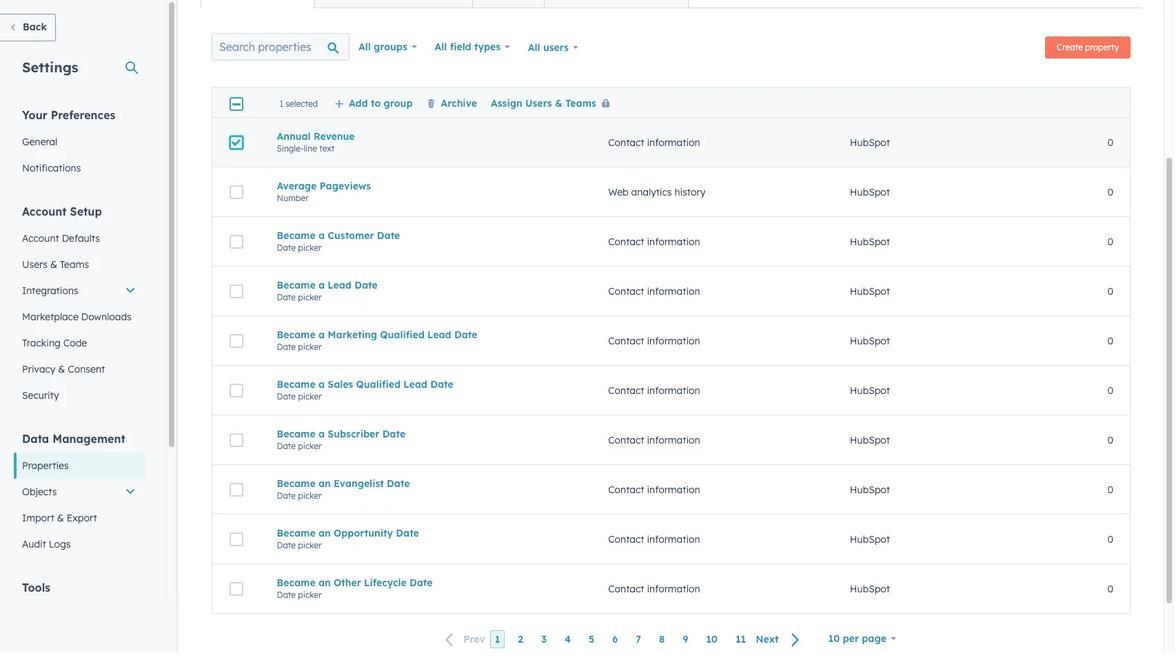Task type: vqa. For each thing, say whether or not it's contained in the screenshot.
the left All
yes



Task type: locate. For each thing, give the bounding box(es) containing it.
an left opportunity
[[319, 527, 331, 540]]

picker up became an other lifecycle date date picker
[[298, 540, 322, 551]]

8 picker from the top
[[298, 590, 322, 600]]

marketplace downloads link
[[14, 304, 144, 330]]

became an other lifecycle date button
[[277, 577, 575, 589]]

an inside became an opportunity date date picker
[[319, 527, 331, 540]]

users up integrations
[[22, 259, 48, 271]]

picker up became an opportunity date date picker at the left
[[298, 491, 322, 501]]

& up integrations
[[50, 259, 57, 271]]

contact information for became an opportunity date
[[608, 533, 701, 546]]

became a customer date button
[[277, 229, 575, 242]]

group
[[384, 97, 413, 110]]

users inside users & teams link
[[22, 259, 48, 271]]

audit logs link
[[14, 532, 144, 558]]

1 vertical spatial 1
[[495, 634, 500, 646]]

1 account from the top
[[22, 205, 67, 219]]

became inside became a marketing qualified lead date date picker
[[277, 329, 316, 341]]

picker down became an opportunity date date picker at the left
[[298, 590, 322, 600]]

2 vertical spatial an
[[319, 577, 331, 589]]

users right assign
[[526, 97, 552, 110]]

a
[[319, 229, 325, 242], [319, 279, 325, 291], [319, 329, 325, 341], [319, 378, 325, 391], [319, 428, 325, 440]]

contact for became a subscriber date
[[608, 434, 645, 447]]

a inside the became a lead date date picker
[[319, 279, 325, 291]]

information for became an opportunity date
[[647, 533, 701, 546]]

became for became a marketing qualified lead date
[[277, 329, 316, 341]]

1 picker from the top
[[298, 242, 322, 253]]

lead for became a sales qualified lead date
[[404, 378, 428, 391]]

account up account defaults on the top left of the page
[[22, 205, 67, 219]]

2 contact information from the top
[[608, 236, 701, 248]]

an left evangelist
[[319, 478, 331, 490]]

1 selected
[[280, 99, 318, 109]]

8 0 from the top
[[1108, 484, 1114, 496]]

all inside all groups popup button
[[359, 41, 371, 53]]

hubspot for annual revenue
[[850, 136, 890, 149]]

picker down became a customer date date picker
[[298, 292, 322, 302]]

number
[[277, 193, 309, 203]]

9 information from the top
[[647, 583, 701, 596]]

a for marketing
[[319, 329, 325, 341]]

hubspot for became a subscriber date
[[850, 434, 890, 447]]

add to group button
[[335, 97, 413, 110]]

users
[[526, 97, 552, 110], [22, 259, 48, 271]]

information for became a sales qualified lead date
[[647, 385, 701, 397]]

1 vertical spatial account
[[22, 232, 59, 245]]

notifications
[[22, 162, 81, 174]]

6 contact from the top
[[608, 434, 645, 447]]

3 became from the top
[[277, 329, 316, 341]]

a inside became a sales qualified lead date date picker
[[319, 378, 325, 391]]

& right assign
[[555, 97, 563, 110]]

0 for became an evangelist date
[[1108, 484, 1114, 496]]

lead inside became a sales qualified lead date date picker
[[404, 378, 428, 391]]

other
[[334, 577, 361, 589]]

tab panel
[[201, 8, 1142, 654]]

became down became an evangelist date date picker
[[277, 527, 316, 540]]

1 horizontal spatial 10
[[829, 633, 840, 646]]

1 vertical spatial qualified
[[356, 378, 401, 391]]

became inside the became a lead date date picker
[[277, 279, 316, 291]]

became inside became an other lifecycle date date picker
[[277, 577, 316, 589]]

11
[[736, 634, 746, 646]]

picker up the became a lead date date picker
[[298, 242, 322, 253]]

contact information for became a sales qualified lead date
[[608, 385, 701, 397]]

4 information from the top
[[647, 335, 701, 347]]

1 vertical spatial users
[[22, 259, 48, 271]]

9 0 from the top
[[1108, 533, 1114, 546]]

contact for became an opportunity date
[[608, 533, 645, 546]]

6 0 from the top
[[1108, 385, 1114, 397]]

all left users
[[528, 41, 540, 54]]

became a marketing qualified lead date date picker
[[277, 329, 478, 352]]

4 button
[[560, 631, 576, 649]]

became inside became a customer date date picker
[[277, 229, 316, 242]]

10 hubspot from the top
[[850, 583, 890, 596]]

annual revenue button
[[277, 130, 575, 142]]

0 horizontal spatial 1
[[280, 99, 283, 109]]

7 became from the top
[[277, 527, 316, 540]]

7 contact from the top
[[608, 484, 645, 496]]

1 horizontal spatial 1
[[495, 634, 500, 646]]

2 an from the top
[[319, 527, 331, 540]]

became inside became an opportunity date date picker
[[277, 527, 316, 540]]

contact information for became a lead date
[[608, 285, 701, 298]]

& inside tab panel
[[555, 97, 563, 110]]

qualified right marketing
[[380, 329, 425, 341]]

0 vertical spatial qualified
[[380, 329, 425, 341]]

lead inside became a marketing qualified lead date date picker
[[428, 329, 452, 341]]

preferences
[[51, 108, 115, 122]]

all for all field types
[[435, 41, 447, 53]]

a inside became a marketing qualified lead date date picker
[[319, 329, 325, 341]]

0 vertical spatial account
[[22, 205, 67, 219]]

1 horizontal spatial all
[[435, 41, 447, 53]]

1 for 1 selected
[[280, 99, 283, 109]]

7 picker from the top
[[298, 540, 322, 551]]

archive button
[[427, 97, 477, 110]]

5 contact from the top
[[608, 385, 645, 397]]

assign
[[491, 97, 523, 110]]

became an opportunity date date picker
[[277, 527, 419, 551]]

10 0 from the top
[[1108, 583, 1114, 596]]

7 hubspot from the top
[[850, 434, 890, 447]]

2 contact from the top
[[608, 236, 645, 248]]

data
[[22, 432, 49, 446]]

4 hubspot from the top
[[850, 285, 890, 298]]

information for became a customer date
[[647, 236, 701, 248]]

a left marketing
[[319, 329, 325, 341]]

picker inside became a customer date date picker
[[298, 242, 322, 253]]

8 became from the top
[[277, 577, 316, 589]]

tab list
[[201, 0, 689, 8]]

5 hubspot from the top
[[850, 335, 890, 347]]

3 0 from the top
[[1108, 236, 1114, 248]]

account up users & teams
[[22, 232, 59, 245]]

date
[[377, 229, 400, 242], [277, 242, 296, 253], [355, 279, 378, 291], [277, 292, 296, 302], [454, 329, 478, 341], [277, 342, 296, 352], [431, 378, 454, 391], [277, 391, 296, 402], [383, 428, 406, 440], [277, 441, 296, 451], [387, 478, 410, 490], [277, 491, 296, 501], [396, 527, 419, 540], [277, 540, 296, 551], [410, 577, 433, 589], [277, 590, 296, 600]]

import
[[22, 512, 54, 525]]

2 information from the top
[[647, 236, 701, 248]]

6 became from the top
[[277, 478, 316, 490]]

& right privacy
[[58, 363, 65, 376]]

4 contact from the top
[[608, 335, 645, 347]]

picker up became an evangelist date date picker
[[298, 441, 322, 451]]

5 button
[[584, 631, 600, 649]]

teams up integrations button
[[60, 259, 89, 271]]

1 button
[[490, 631, 505, 649]]

notifications link
[[14, 155, 144, 181]]

4
[[565, 634, 571, 646]]

became a sales qualified lead date date picker
[[277, 378, 454, 402]]

all left field
[[435, 41, 447, 53]]

contact information for became a subscriber date
[[608, 434, 701, 447]]

annual revenue single-line text
[[277, 130, 355, 153]]

3 information from the top
[[647, 285, 701, 298]]

1 left selected
[[280, 99, 283, 109]]

a inside became a subscriber date date picker
[[319, 428, 325, 440]]

0 for became a lead date
[[1108, 285, 1114, 298]]

types
[[474, 41, 501, 53]]

0 horizontal spatial users
[[22, 259, 48, 271]]

a for sales
[[319, 378, 325, 391]]

lead up became a subscriber date button
[[404, 378, 428, 391]]

1 horizontal spatial lead
[[404, 378, 428, 391]]

lead down became a lead date button at left
[[428, 329, 452, 341]]

10
[[829, 633, 840, 646], [706, 634, 718, 646]]

qualified inside became a sales qualified lead date date picker
[[356, 378, 401, 391]]

2 picker from the top
[[298, 292, 322, 302]]

all inside popup button
[[528, 41, 540, 54]]

5 picker from the top
[[298, 441, 322, 451]]

2 hubspot from the top
[[850, 186, 890, 198]]

an inside became an other lifecycle date date picker
[[319, 577, 331, 589]]

became a lead date date picker
[[277, 279, 378, 302]]

became left other on the bottom of page
[[277, 577, 316, 589]]

add to group
[[349, 97, 413, 110]]

4 contact information from the top
[[608, 335, 701, 347]]

qualified right sales
[[356, 378, 401, 391]]

0 for became a marketing qualified lead date
[[1108, 335, 1114, 347]]

8 contact from the top
[[608, 533, 645, 546]]

contact information for annual revenue
[[608, 136, 701, 149]]

2 0 from the top
[[1108, 186, 1114, 198]]

became inside became a sales qualified lead date date picker
[[277, 378, 316, 391]]

hubspot for became a marketing qualified lead date
[[850, 335, 890, 347]]

line
[[304, 143, 317, 153]]

an for evangelist
[[319, 478, 331, 490]]

opportunity
[[334, 527, 393, 540]]

teams down users
[[566, 97, 596, 110]]

all left groups
[[359, 41, 371, 53]]

1 vertical spatial an
[[319, 527, 331, 540]]

became left evangelist
[[277, 478, 316, 490]]

3
[[541, 634, 547, 646]]

10 per page
[[829, 633, 887, 646]]

1 a from the top
[[319, 229, 325, 242]]

your
[[22, 108, 47, 122]]

10 left per
[[829, 633, 840, 646]]

qualified
[[380, 329, 425, 341], [356, 378, 401, 391]]

all for all groups
[[359, 41, 371, 53]]

2 vertical spatial lead
[[404, 378, 428, 391]]

selected
[[286, 99, 318, 109]]

7 contact information from the top
[[608, 484, 701, 496]]

a for lead
[[319, 279, 325, 291]]

& inside data management element
[[57, 512, 64, 525]]

& for export
[[57, 512, 64, 525]]

became down number
[[277, 229, 316, 242]]

all field types button
[[426, 33, 519, 61]]

9 contact information from the top
[[608, 583, 701, 596]]

2 a from the top
[[319, 279, 325, 291]]

2 button
[[513, 631, 528, 649]]

qualified inside became a marketing qualified lead date date picker
[[380, 329, 425, 341]]

1 contact information from the top
[[608, 136, 701, 149]]

3 contact from the top
[[608, 285, 645, 298]]

average
[[277, 180, 317, 192]]

9 contact from the top
[[608, 583, 645, 596]]

setup
[[70, 205, 102, 219]]

1
[[280, 99, 283, 109], [495, 634, 500, 646]]

4 picker from the top
[[298, 391, 322, 402]]

0 horizontal spatial lead
[[328, 279, 352, 291]]

0 horizontal spatial teams
[[60, 259, 89, 271]]

picker down the became a lead date date picker
[[298, 342, 322, 352]]

2 became from the top
[[277, 279, 316, 291]]

create property
[[1057, 42, 1119, 52]]

became down the became a lead date date picker
[[277, 329, 316, 341]]

1 0 from the top
[[1108, 136, 1114, 149]]

0 for average pageviews
[[1108, 186, 1114, 198]]

all users
[[528, 41, 569, 54]]

10 right the '9'
[[706, 634, 718, 646]]

became an opportunity date button
[[277, 527, 575, 540]]

& left export
[[57, 512, 64, 525]]

7 information from the top
[[647, 484, 701, 496]]

10 per page button
[[820, 626, 905, 653]]

a inside became a customer date date picker
[[319, 229, 325, 242]]

next button
[[751, 631, 809, 649]]

became left the subscriber
[[277, 428, 316, 440]]

0 vertical spatial teams
[[566, 97, 596, 110]]

information for became a lead date
[[647, 285, 701, 298]]

became inside became a subscriber date date picker
[[277, 428, 316, 440]]

all field types
[[435, 41, 501, 53]]

3 contact information from the top
[[608, 285, 701, 298]]

defaults
[[62, 232, 100, 245]]

7 0 from the top
[[1108, 434, 1114, 447]]

logs
[[49, 539, 71, 551]]

0 vertical spatial lead
[[328, 279, 352, 291]]

1 for 1
[[495, 634, 500, 646]]

picker inside became an other lifecycle date date picker
[[298, 590, 322, 600]]

1 hubspot from the top
[[850, 136, 890, 149]]

10 inside button
[[706, 634, 718, 646]]

2
[[518, 634, 523, 646]]

revenue
[[314, 130, 355, 142]]

1 an from the top
[[319, 478, 331, 490]]

1 became from the top
[[277, 229, 316, 242]]

per
[[843, 633, 859, 646]]

lead down became a customer date date picker
[[328, 279, 352, 291]]

became an other lifecycle date date picker
[[277, 577, 433, 600]]

your preferences
[[22, 108, 115, 122]]

8 hubspot from the top
[[850, 484, 890, 496]]

4 0 from the top
[[1108, 285, 1114, 298]]

5 contact information from the top
[[608, 385, 701, 397]]

0 vertical spatial an
[[319, 478, 331, 490]]

1 information from the top
[[647, 136, 701, 149]]

an left other on the bottom of page
[[319, 577, 331, 589]]

9 hubspot from the top
[[850, 533, 890, 546]]

information for became a marketing qualified lead date
[[647, 335, 701, 347]]

picker inside became a subscriber date date picker
[[298, 441, 322, 451]]

account setup
[[22, 205, 102, 219]]

9
[[683, 634, 689, 646]]

3 a from the top
[[319, 329, 325, 341]]

2 account from the top
[[22, 232, 59, 245]]

became inside became an evangelist date date picker
[[277, 478, 316, 490]]

account for account defaults
[[22, 232, 59, 245]]

1 contact from the top
[[608, 136, 645, 149]]

became a marketing qualified lead date button
[[277, 329, 575, 341]]

6 contact information from the top
[[608, 434, 701, 447]]

3 picker from the top
[[298, 342, 322, 352]]

1 right the prev
[[495, 634, 500, 646]]

a left the subscriber
[[319, 428, 325, 440]]

contact information for became a marketing qualified lead date
[[608, 335, 701, 347]]

a down became a customer date date picker
[[319, 279, 325, 291]]

3 an from the top
[[319, 577, 331, 589]]

0 vertical spatial 1
[[280, 99, 283, 109]]

a left the customer
[[319, 229, 325, 242]]

all for all users
[[528, 41, 540, 54]]

3 hubspot from the top
[[850, 236, 890, 248]]

hubspot for became a customer date
[[850, 236, 890, 248]]

an inside became an evangelist date date picker
[[319, 478, 331, 490]]

Search search field
[[212, 33, 350, 61]]

became a subscriber date date picker
[[277, 428, 406, 451]]

a for subscriber
[[319, 428, 325, 440]]

8 contact information from the top
[[608, 533, 701, 546]]

1 inside button
[[495, 634, 500, 646]]

picker up became a subscriber date date picker
[[298, 391, 322, 402]]

5 a from the top
[[319, 428, 325, 440]]

4 a from the top
[[319, 378, 325, 391]]

1 vertical spatial lead
[[428, 329, 452, 341]]

became left sales
[[277, 378, 316, 391]]

0 horizontal spatial all
[[359, 41, 371, 53]]

4 became from the top
[[277, 378, 316, 391]]

all inside all field types popup button
[[435, 41, 447, 53]]

contact information for became a customer date
[[608, 236, 701, 248]]

6 information from the top
[[647, 434, 701, 447]]

qualified for sales
[[356, 378, 401, 391]]

audit
[[22, 539, 46, 551]]

0 vertical spatial users
[[526, 97, 552, 110]]

5 information from the top
[[647, 385, 701, 397]]

your preferences element
[[14, 108, 144, 181]]

2 horizontal spatial all
[[528, 41, 540, 54]]

0
[[1108, 136, 1114, 149], [1108, 186, 1114, 198], [1108, 236, 1114, 248], [1108, 285, 1114, 298], [1108, 335, 1114, 347], [1108, 385, 1114, 397], [1108, 434, 1114, 447], [1108, 484, 1114, 496], [1108, 533, 1114, 546], [1108, 583, 1114, 596]]

web analytics history
[[608, 186, 706, 198]]

0 for annual revenue
[[1108, 136, 1114, 149]]

& for consent
[[58, 363, 65, 376]]

5 became from the top
[[277, 428, 316, 440]]

data management
[[22, 432, 125, 446]]

became a subscriber date button
[[277, 428, 575, 440]]

2 horizontal spatial lead
[[428, 329, 452, 341]]

became down became a customer date date picker
[[277, 279, 316, 291]]

5 0 from the top
[[1108, 335, 1114, 347]]

picker inside became an opportunity date date picker
[[298, 540, 322, 551]]

1 vertical spatial teams
[[60, 259, 89, 271]]

a left sales
[[319, 378, 325, 391]]

6 hubspot from the top
[[850, 385, 890, 397]]

picker inside became a sales qualified lead date date picker
[[298, 391, 322, 402]]

tracking code link
[[14, 330, 144, 357]]

6 picker from the top
[[298, 491, 322, 501]]

contact
[[608, 136, 645, 149], [608, 236, 645, 248], [608, 285, 645, 298], [608, 335, 645, 347], [608, 385, 645, 397], [608, 434, 645, 447], [608, 484, 645, 496], [608, 533, 645, 546], [608, 583, 645, 596]]

picker
[[298, 242, 322, 253], [298, 292, 322, 302], [298, 342, 322, 352], [298, 391, 322, 402], [298, 441, 322, 451], [298, 491, 322, 501], [298, 540, 322, 551], [298, 590, 322, 600]]

pageviews
[[320, 180, 371, 192]]

0 for became an other lifecycle date
[[1108, 583, 1114, 596]]

8 information from the top
[[647, 533, 701, 546]]

hubspot for became a lead date
[[850, 285, 890, 298]]

history
[[675, 186, 706, 198]]

10 inside popup button
[[829, 633, 840, 646]]

0 horizontal spatial 10
[[706, 634, 718, 646]]

property
[[1086, 42, 1119, 52]]



Task type: describe. For each thing, give the bounding box(es) containing it.
became for became a sales qualified lead date
[[277, 378, 316, 391]]

pagination navigation
[[438, 631, 809, 649]]

groups
[[374, 41, 407, 53]]

account defaults link
[[14, 226, 144, 252]]

contact for annual revenue
[[608, 136, 645, 149]]

picker inside became an evangelist date date picker
[[298, 491, 322, 501]]

information for became an other lifecycle date
[[647, 583, 701, 596]]

audit logs
[[22, 539, 71, 551]]

tools
[[22, 581, 50, 595]]

contact for became an evangelist date
[[608, 484, 645, 496]]

next
[[756, 634, 779, 646]]

lifecycle
[[364, 577, 407, 589]]

average pageviews number
[[277, 180, 371, 203]]

hubspot for became a sales qualified lead date
[[850, 385, 890, 397]]

downloads
[[81, 311, 132, 323]]

contact for became an other lifecycle date
[[608, 583, 645, 596]]

a for customer
[[319, 229, 325, 242]]

account setup element
[[14, 204, 144, 409]]

export
[[67, 512, 97, 525]]

3 button
[[537, 631, 552, 649]]

create property button
[[1046, 37, 1131, 59]]

prev button
[[438, 631, 490, 649]]

data management element
[[14, 432, 144, 558]]

security
[[22, 390, 59, 402]]

7
[[636, 634, 641, 646]]

teams inside account setup element
[[60, 259, 89, 271]]

import & export link
[[14, 506, 144, 532]]

users
[[543, 41, 569, 54]]

add
[[349, 97, 368, 110]]

objects
[[22, 486, 57, 499]]

sales
[[328, 378, 353, 391]]

analytics
[[631, 186, 672, 198]]

account for account setup
[[22, 205, 67, 219]]

account defaults
[[22, 232, 100, 245]]

contact for became a sales qualified lead date
[[608, 385, 645, 397]]

6 button
[[608, 631, 623, 649]]

lead inside the became a lead date date picker
[[328, 279, 352, 291]]

an for opportunity
[[319, 527, 331, 540]]

tracking
[[22, 337, 61, 350]]

8 button
[[655, 631, 670, 649]]

customer
[[328, 229, 374, 242]]

& for teams
[[50, 259, 57, 271]]

became for became a subscriber date
[[277, 428, 316, 440]]

became for became an other lifecycle date
[[277, 577, 316, 589]]

subscriber
[[328, 428, 380, 440]]

tab panel containing all groups
[[201, 8, 1142, 654]]

code
[[63, 337, 87, 350]]

back
[[23, 21, 47, 33]]

7 button
[[631, 631, 646, 649]]

integrations button
[[14, 278, 144, 304]]

lead for became a marketing qualified lead date
[[428, 329, 452, 341]]

information for became a subscriber date
[[647, 434, 701, 447]]

became a lead date button
[[277, 279, 575, 291]]

text
[[319, 143, 335, 153]]

contact information for became an evangelist date
[[608, 484, 701, 496]]

information for became an evangelist date
[[647, 484, 701, 496]]

properties link
[[14, 453, 144, 479]]

annual
[[277, 130, 311, 142]]

archive
[[441, 97, 477, 110]]

0 for became a sales qualified lead date
[[1108, 385, 1114, 397]]

all groups
[[359, 41, 407, 53]]

all groups button
[[350, 33, 426, 61]]

users & teams
[[22, 259, 89, 271]]

general link
[[14, 129, 144, 155]]

management
[[53, 432, 125, 446]]

10 for 10
[[706, 634, 718, 646]]

import & export
[[22, 512, 97, 525]]

hubspot for became an evangelist date
[[850, 484, 890, 496]]

tracking code
[[22, 337, 87, 350]]

privacy & consent
[[22, 363, 105, 376]]

an for other
[[319, 577, 331, 589]]

became for became an opportunity date
[[277, 527, 316, 540]]

5
[[589, 634, 595, 646]]

information for annual revenue
[[647, 136, 701, 149]]

6
[[613, 634, 618, 646]]

average pageviews button
[[277, 180, 575, 192]]

hubspot for became an opportunity date
[[850, 533, 890, 546]]

contact for became a customer date
[[608, 236, 645, 248]]

11 button
[[731, 631, 751, 649]]

picker inside became a marketing qualified lead date date picker
[[298, 342, 322, 352]]

qualified for marketing
[[380, 329, 425, 341]]

consent
[[68, 363, 105, 376]]

hubspot for became an other lifecycle date
[[850, 583, 890, 596]]

picker inside the became a lead date date picker
[[298, 292, 322, 302]]

became a sales qualified lead date button
[[277, 378, 575, 391]]

privacy
[[22, 363, 55, 376]]

contact for became a lead date
[[608, 285, 645, 298]]

prev
[[464, 634, 485, 646]]

became a customer date date picker
[[277, 229, 400, 253]]

create
[[1057, 42, 1083, 52]]

contact information for became an other lifecycle date
[[608, 583, 701, 596]]

properties
[[22, 460, 69, 472]]

10 button
[[702, 631, 723, 649]]

became for became an evangelist date
[[277, 478, 316, 490]]

became for became a lead date
[[277, 279, 316, 291]]

to
[[371, 97, 381, 110]]

0 for became an opportunity date
[[1108, 533, 1114, 546]]

1 horizontal spatial teams
[[566, 97, 596, 110]]

marketplace downloads
[[22, 311, 132, 323]]

contact for became a marketing qualified lead date
[[608, 335, 645, 347]]

8
[[659, 634, 665, 646]]

assign users & teams
[[491, 97, 596, 110]]

1 horizontal spatial users
[[526, 97, 552, 110]]

security link
[[14, 383, 144, 409]]

page
[[862, 633, 887, 646]]

0 for became a customer date
[[1108, 236, 1114, 248]]

became for became a customer date
[[277, 229, 316, 242]]

hubspot for average pageviews
[[850, 186, 890, 198]]

single-
[[277, 143, 304, 153]]

10 for 10 per page
[[829, 633, 840, 646]]

0 for became a subscriber date
[[1108, 434, 1114, 447]]



